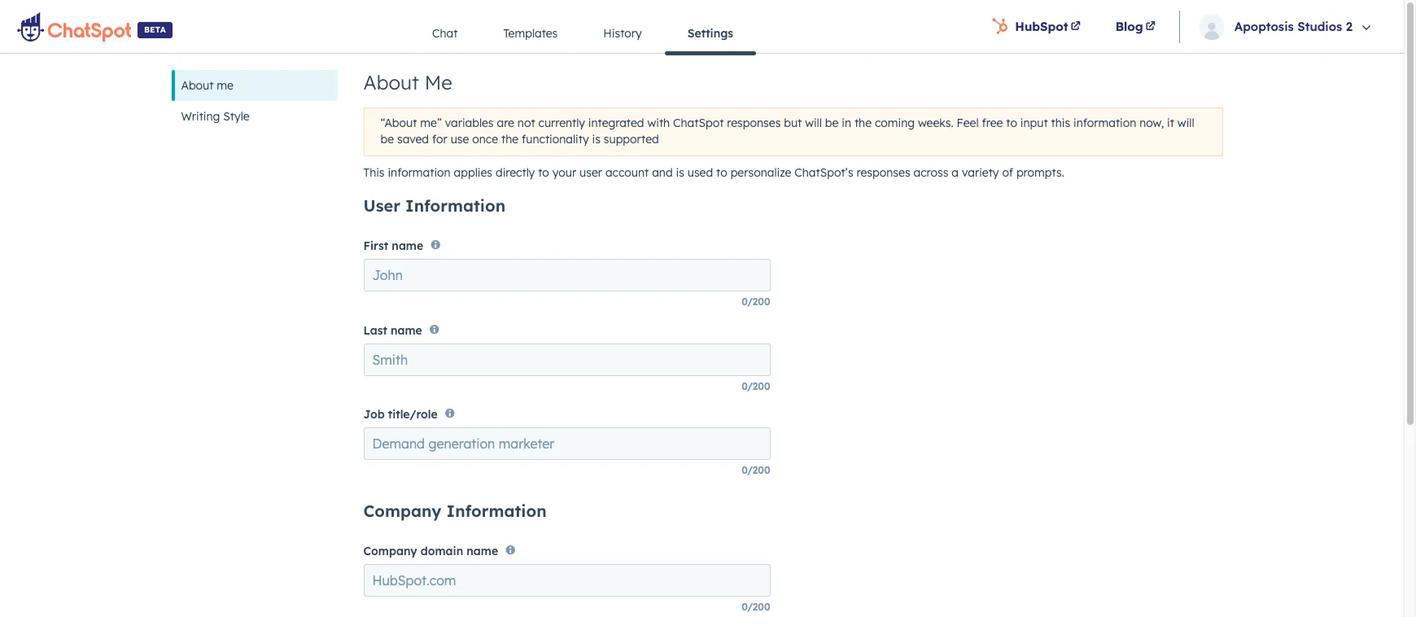 Task type: vqa. For each thing, say whether or not it's contained in the screenshot.
the 'h:mm' within October 27, 2023 At 6:05 Pm (Mmmm D, Yyyy 'At' H:Mm A) button
no



Task type: locate. For each thing, give the bounding box(es) containing it.
0 horizontal spatial will
[[805, 116, 822, 131]]

is down "integrated"
[[592, 132, 601, 147]]

responses left across
[[857, 165, 911, 180]]

0 horizontal spatial is
[[592, 132, 601, 147]]

be
[[825, 116, 839, 131], [381, 132, 394, 147]]

0 horizontal spatial responses
[[727, 116, 781, 131]]

once
[[472, 132, 498, 147]]

applies
[[454, 165, 493, 180]]

0 vertical spatial company
[[363, 501, 442, 521]]

are
[[497, 116, 514, 131]]

link opens in a new window image
[[1146, 22, 1156, 31]]

to
[[1006, 116, 1017, 131], [538, 165, 549, 180], [716, 165, 727, 180]]

1 horizontal spatial responses
[[857, 165, 911, 180]]

0 horizontal spatial information
[[388, 165, 451, 180]]

be down "about
[[381, 132, 394, 147]]

information inside "about me" variables are not currently integrated with chatspot responses but will be in the coming weeks. feel free to input this information now, it will be saved for use once the functionality is supported
[[1074, 116, 1137, 131]]

1 horizontal spatial the
[[855, 116, 872, 131]]

company for company information
[[363, 501, 442, 521]]

job title/role
[[363, 407, 438, 422]]

first name
[[363, 239, 423, 253]]

0 vertical spatial responses
[[727, 116, 781, 131]]

chatspot
[[673, 116, 724, 131]]

information up domain on the bottom
[[447, 501, 547, 521]]

0 vertical spatial information
[[405, 195, 506, 216]]

1 horizontal spatial is
[[676, 165, 684, 180]]

it
[[1167, 116, 1175, 131]]

responses
[[727, 116, 781, 131], [857, 165, 911, 180]]

coming
[[875, 116, 915, 131]]

to right free
[[1006, 116, 1017, 131]]

name
[[392, 239, 423, 253], [391, 323, 422, 338], [467, 544, 498, 559]]

name right first
[[392, 239, 423, 253]]

1 horizontal spatial about
[[363, 70, 419, 94]]

about
[[363, 70, 419, 94], [181, 78, 214, 93]]

name right domain on the bottom
[[467, 544, 498, 559]]

writing style link
[[171, 101, 337, 132]]

information
[[1074, 116, 1137, 131], [388, 165, 451, 180]]

2 vertical spatial name
[[467, 544, 498, 559]]

2 0/200 from the top
[[742, 380, 770, 392]]

be left the in
[[825, 116, 839, 131]]

1 company from the top
[[363, 501, 442, 521]]

a
[[952, 165, 959, 180]]

use
[[451, 132, 469, 147]]

last
[[363, 323, 387, 338]]

1 will from the left
[[805, 116, 822, 131]]

writing style
[[181, 109, 250, 124]]

functionality
[[522, 132, 589, 147]]

1 vertical spatial company
[[363, 544, 417, 559]]

0 vertical spatial is
[[592, 132, 601, 147]]

0/200 for last name
[[742, 380, 770, 392]]

3 0/200 from the top
[[742, 464, 770, 476]]

used
[[688, 165, 713, 180]]

Company domain name text field
[[363, 564, 770, 597]]

will
[[805, 116, 822, 131], [1178, 116, 1195, 131]]

currently
[[538, 116, 585, 131]]

chat
[[432, 26, 458, 41]]

0 horizontal spatial the
[[501, 132, 519, 147]]

directly
[[496, 165, 535, 180]]

settings link
[[665, 14, 756, 55]]

1 vertical spatial is
[[676, 165, 684, 180]]

0/200 for job title/role
[[742, 464, 770, 476]]

responses left but
[[727, 116, 781, 131]]

1 horizontal spatial to
[[716, 165, 727, 180]]

0 vertical spatial name
[[392, 239, 423, 253]]

domain
[[421, 544, 463, 559]]

is right and
[[676, 165, 684, 180]]

4 0/200 from the top
[[742, 601, 770, 613]]

across
[[914, 165, 949, 180]]

company up company domain name
[[363, 501, 442, 521]]

user
[[363, 195, 400, 216]]

apoptosis studios 2 button
[[1185, 0, 1394, 53]]

feel
[[957, 116, 979, 131]]

to left your
[[538, 165, 549, 180]]

about up "about
[[363, 70, 419, 94]]

1 horizontal spatial be
[[825, 116, 839, 131]]

company
[[363, 501, 442, 521], [363, 544, 417, 559]]

name for last name
[[391, 323, 422, 338]]

about me
[[363, 70, 452, 94]]

information for company information
[[447, 501, 547, 521]]

link opens in a new window image
[[1071, 17, 1081, 36], [1146, 17, 1156, 36], [1071, 22, 1081, 31]]

1 vertical spatial responses
[[857, 165, 911, 180]]

will right but
[[805, 116, 822, 131]]

2 horizontal spatial to
[[1006, 116, 1017, 131]]

will right it
[[1178, 116, 1195, 131]]

beta link
[[0, 0, 189, 53]]

link opens in a new window image inside blog link
[[1146, 17, 1156, 36]]

the
[[855, 116, 872, 131], [501, 132, 519, 147]]

1 vertical spatial be
[[381, 132, 394, 147]]

history link
[[581, 14, 665, 53]]

1 vertical spatial name
[[391, 323, 422, 338]]

for
[[432, 132, 447, 147]]

prompts.
[[1017, 165, 1065, 180]]

"about
[[381, 116, 417, 131]]

0 vertical spatial information
[[1074, 116, 1137, 131]]

information right the this
[[1074, 116, 1137, 131]]

1 vertical spatial information
[[447, 501, 547, 521]]

0 vertical spatial the
[[855, 116, 872, 131]]

last name
[[363, 323, 422, 338]]

company left domain on the bottom
[[363, 544, 417, 559]]

the down the are
[[501, 132, 519, 147]]

writing
[[181, 109, 220, 124]]

1 horizontal spatial information
[[1074, 116, 1137, 131]]

name right last
[[391, 323, 422, 338]]

1 horizontal spatial will
[[1178, 116, 1195, 131]]

weeks.
[[918, 116, 954, 131]]

settings
[[688, 26, 733, 41]]

2 company from the top
[[363, 544, 417, 559]]

information down applies
[[405, 195, 506, 216]]

navigation
[[409, 14, 756, 55]]

First name text field
[[363, 259, 770, 292]]

information for user information
[[405, 195, 506, 216]]

title/role
[[388, 407, 438, 422]]

me
[[217, 78, 234, 93]]

about left the me
[[181, 78, 214, 93]]

2 will from the left
[[1178, 116, 1195, 131]]

0 horizontal spatial about
[[181, 78, 214, 93]]

1 0/200 from the top
[[742, 296, 770, 308]]

Job title/role text field
[[363, 427, 770, 460]]

the right the in
[[855, 116, 872, 131]]

information down saved
[[388, 165, 451, 180]]

account
[[606, 165, 649, 180]]

0/200
[[742, 296, 770, 308], [742, 380, 770, 392], [742, 464, 770, 476], [742, 601, 770, 613]]

Last name text field
[[363, 343, 770, 376]]

2
[[1346, 18, 1353, 34]]

is
[[592, 132, 601, 147], [676, 165, 684, 180]]

information
[[405, 195, 506, 216], [447, 501, 547, 521]]

this information applies directly to your user account and is used to personalize chatspot's responses across a variety of prompts.
[[363, 165, 1065, 180]]

to inside "about me" variables are not currently integrated with chatspot responses but will be in the coming weeks. feel free to input this information now, it will be saved for use once the functionality is supported
[[1006, 116, 1017, 131]]

user information
[[363, 195, 506, 216]]

0 horizontal spatial to
[[538, 165, 549, 180]]

to right used
[[716, 165, 727, 180]]



Task type: describe. For each thing, give the bounding box(es) containing it.
blog link
[[1099, 0, 1174, 53]]

blog
[[1116, 18, 1143, 34]]

about for about me
[[363, 70, 419, 94]]

in
[[842, 116, 851, 131]]

chat link
[[409, 14, 481, 53]]

this
[[1051, 116, 1071, 131]]

not
[[518, 116, 535, 131]]

integrated
[[588, 116, 644, 131]]

supported
[[604, 132, 659, 147]]

me
[[425, 70, 452, 94]]

free
[[982, 116, 1003, 131]]

hubspot
[[1015, 18, 1069, 34]]

apoptosis
[[1235, 18, 1294, 34]]

of
[[1002, 165, 1013, 180]]

templates link
[[481, 14, 581, 53]]

now,
[[1140, 116, 1164, 131]]

input
[[1021, 116, 1048, 131]]

history
[[603, 26, 642, 41]]

beta
[[144, 24, 166, 35]]

but
[[784, 116, 802, 131]]

company for company domain name
[[363, 544, 417, 559]]

me"
[[420, 116, 442, 131]]

personalize
[[731, 165, 792, 180]]

0/200 for company domain name
[[742, 601, 770, 613]]

and
[[652, 165, 673, 180]]

name for first name
[[392, 239, 423, 253]]

first
[[363, 239, 388, 253]]

0 vertical spatial be
[[825, 116, 839, 131]]

navigation containing chat
[[409, 14, 756, 55]]

user
[[580, 165, 602, 180]]

1 vertical spatial information
[[388, 165, 451, 180]]

chatspot's
[[795, 165, 854, 180]]

responses inside "about me" variables are not currently integrated with chatspot responses but will be in the coming weeks. feel free to input this information now, it will be saved for use once the functionality is supported
[[727, 116, 781, 131]]

about me link
[[171, 70, 337, 101]]

apoptosis studios 2
[[1235, 18, 1353, 34]]

templates
[[503, 26, 558, 41]]

about me
[[181, 78, 234, 93]]

your
[[552, 165, 576, 180]]

0 horizontal spatial be
[[381, 132, 394, 147]]

hubspot link
[[976, 0, 1099, 53]]

0/200 for first name
[[742, 296, 770, 308]]

variety
[[962, 165, 999, 180]]

about for about me
[[181, 78, 214, 93]]

this
[[363, 165, 385, 180]]

style
[[223, 109, 250, 124]]

job
[[363, 407, 385, 422]]

saved
[[397, 132, 429, 147]]

is inside "about me" variables are not currently integrated with chatspot responses but will be in the coming weeks. feel free to input this information now, it will be saved for use once the functionality is supported
[[592, 132, 601, 147]]

variables
[[445, 116, 494, 131]]

1 vertical spatial the
[[501, 132, 519, 147]]

with
[[648, 116, 670, 131]]

company information
[[363, 501, 547, 521]]

studios
[[1298, 18, 1343, 34]]

company domain name
[[363, 544, 498, 559]]

"about me" variables are not currently integrated with chatspot responses but will be in the coming weeks. feel free to input this information now, it will be saved for use once the functionality is supported
[[381, 116, 1195, 147]]



